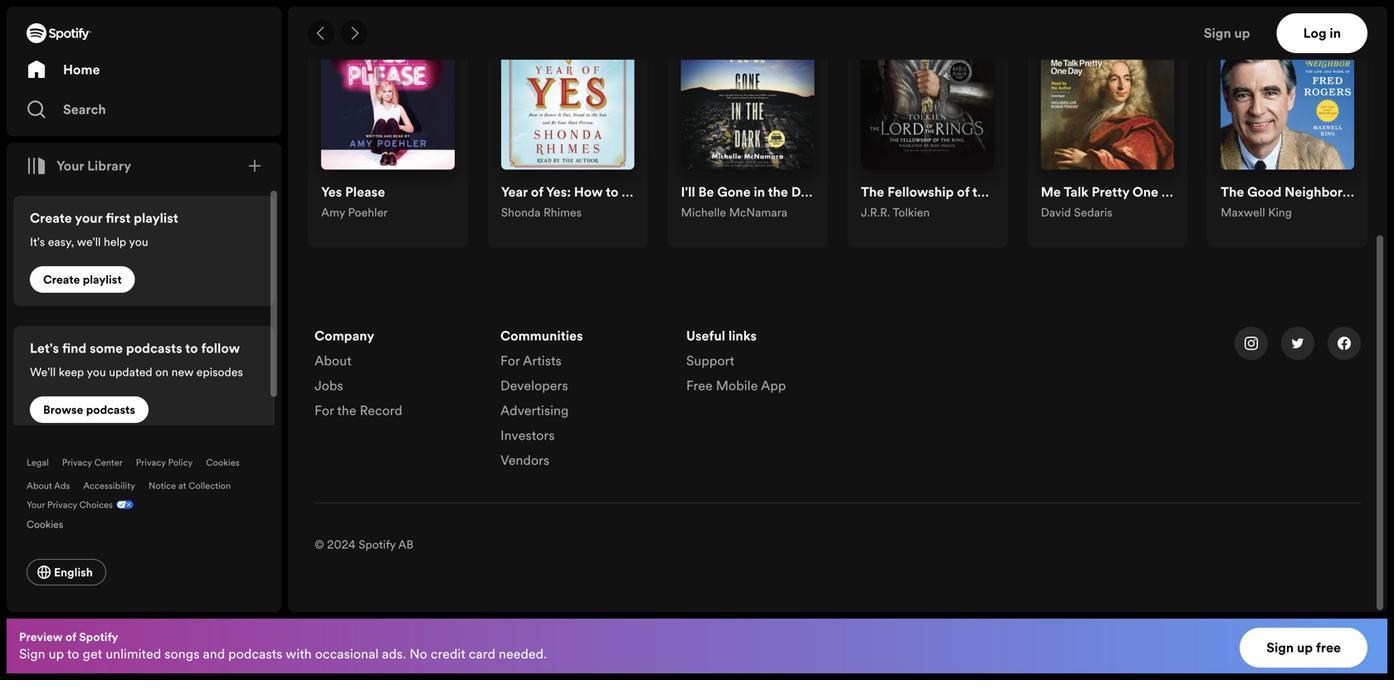 Task type: locate. For each thing, give the bounding box(es) containing it.
sign for sign up free
[[1267, 639, 1295, 658]]

1 vertical spatial cookies
[[27, 518, 63, 532]]

michelle mcnamara
[[681, 204, 788, 220]]

1 horizontal spatial for
[[501, 352, 520, 370]]

1 list from the left
[[315, 327, 481, 427]]

for artists link
[[501, 352, 562, 377]]

your library button
[[20, 149, 138, 183]]

privacy
[[62, 457, 92, 469], [136, 457, 166, 469], [47, 499, 77, 511]]

new
[[172, 364, 194, 380]]

browse
[[43, 402, 83, 418]]

0 horizontal spatial up
[[49, 646, 64, 664]]

cookies
[[206, 457, 240, 469], [27, 518, 63, 532]]

0 horizontal spatial about
[[27, 480, 52, 492]]

about left the ads
[[27, 480, 52, 492]]

list
[[315, 327, 481, 427], [501, 327, 667, 477], [687, 327, 853, 402]]

0 horizontal spatial spotify
[[79, 630, 118, 646]]

it's
[[30, 234, 45, 250]]

create playlist button
[[30, 267, 135, 293]]

mcnamara
[[729, 204, 788, 220]]

create for playlist
[[43, 272, 80, 288]]

privacy center link
[[62, 457, 123, 469]]

david
[[1041, 204, 1072, 220]]

cookies link up collection
[[206, 457, 240, 469]]

ab
[[398, 537, 414, 553]]

1 vertical spatial create
[[43, 272, 80, 288]]

the
[[337, 402, 357, 420]]

pretty
[[1092, 183, 1130, 201]]

0 vertical spatial you
[[129, 234, 148, 250]]

cookies link down the your privacy choices
[[27, 515, 77, 533]]

about
[[315, 352, 352, 370], [27, 480, 52, 492]]

notice
[[149, 480, 176, 492]]

0 horizontal spatial playlist
[[83, 272, 122, 288]]

about up jobs
[[315, 352, 352, 370]]

playlist inside create your first playlist it's easy, we'll help you
[[134, 209, 178, 227]]

0 horizontal spatial to
[[67, 646, 79, 664]]

about inside company about jobs for the record
[[315, 352, 352, 370]]

up for sign up free
[[1298, 639, 1314, 658]]

sign for sign up
[[1204, 24, 1232, 42]]

day
[[1162, 183, 1186, 201]]

1 vertical spatial cookies link
[[27, 515, 77, 533]]

support link
[[687, 352, 735, 377]]

podcasts
[[126, 340, 182, 358], [86, 402, 135, 418], [228, 646, 283, 664]]

you inside let's find some podcasts to follow we'll keep you updated on new episodes
[[87, 364, 106, 380]]

sedaris
[[1075, 204, 1113, 220]]

1 horizontal spatial spotify
[[359, 537, 396, 553]]

to left "get"
[[67, 646, 79, 664]]

facebook image
[[1338, 337, 1352, 351]]

0 horizontal spatial you
[[87, 364, 106, 380]]

one
[[1133, 183, 1159, 201]]

1 vertical spatial for
[[315, 402, 334, 420]]

library
[[87, 157, 131, 175]]

artists
[[523, 352, 562, 370]]

cookies up collection
[[206, 457, 240, 469]]

you inside create your first playlist it's easy, we'll help you
[[129, 234, 148, 250]]

let's find some podcasts to follow we'll keep you updated on new episodes
[[30, 340, 243, 380]]

create up easy,
[[30, 209, 72, 227]]

1 vertical spatial about
[[27, 480, 52, 492]]

company about jobs for the record
[[315, 327, 403, 420]]

great first audiobooks element
[[308, 0, 1368, 248]]

0 vertical spatial podcasts
[[126, 340, 182, 358]]

me
[[1041, 183, 1061, 201]]

spotify right of
[[79, 630, 118, 646]]

2 horizontal spatial up
[[1298, 639, 1314, 658]]

1 horizontal spatial your
[[56, 157, 84, 175]]

jobs
[[315, 377, 343, 395]]

up inside "button"
[[1298, 639, 1314, 658]]

3 list from the left
[[687, 327, 853, 402]]

support
[[687, 352, 735, 370]]

browse podcasts
[[43, 402, 135, 418]]

0 vertical spatial cookies link
[[206, 457, 240, 469]]

podcasts up on
[[126, 340, 182, 358]]

find
[[62, 340, 87, 358]]

shonda rhimes
[[501, 204, 582, 220]]

1 horizontal spatial to
[[185, 340, 198, 358]]

playlist inside button
[[83, 272, 122, 288]]

privacy for privacy center
[[62, 457, 92, 469]]

playlist
[[134, 209, 178, 227], [83, 272, 122, 288]]

1 vertical spatial spotify
[[79, 630, 118, 646]]

0 vertical spatial playlist
[[134, 209, 178, 227]]

privacy up notice
[[136, 457, 166, 469]]

songs
[[165, 646, 200, 664]]

create inside create your first playlist it's easy, we'll help you
[[30, 209, 72, 227]]

1 horizontal spatial list
[[501, 327, 667, 477]]

1 horizontal spatial you
[[129, 234, 148, 250]]

create down easy,
[[43, 272, 80, 288]]

to up new
[[185, 340, 198, 358]]

0 horizontal spatial list
[[315, 327, 481, 427]]

1 horizontal spatial about
[[315, 352, 352, 370]]

cookies link
[[206, 457, 240, 469], [27, 515, 77, 533]]

mobile
[[716, 377, 758, 395]]

podcasts right and
[[228, 646, 283, 664]]

center
[[94, 457, 123, 469]]

playlist down help
[[83, 272, 122, 288]]

2 vertical spatial podcasts
[[228, 646, 283, 664]]

sign inside "button"
[[1267, 639, 1295, 658]]

me talk pretty one day david sedaris
[[1041, 183, 1186, 220]]

1 vertical spatial podcasts
[[86, 402, 135, 418]]

king
[[1269, 204, 1293, 220]]

0 vertical spatial create
[[30, 209, 72, 227]]

cookies down the your privacy choices
[[27, 518, 63, 532]]

rhimes
[[544, 204, 582, 220]]

free mobile app link
[[687, 377, 786, 402]]

first
[[106, 209, 131, 227]]

0 vertical spatial for
[[501, 352, 520, 370]]

create inside button
[[43, 272, 80, 288]]

you for some
[[87, 364, 106, 380]]

your privacy choices
[[27, 499, 113, 511]]

privacy up the ads
[[62, 457, 92, 469]]

sign up button
[[1198, 13, 1277, 53]]

let's
[[30, 340, 59, 358]]

2 horizontal spatial list
[[687, 327, 853, 402]]

accessibility
[[83, 480, 135, 492]]

spotify for sign
[[79, 630, 118, 646]]

0 horizontal spatial sign
[[19, 646, 45, 664]]

jobs link
[[315, 377, 343, 402]]

up left of
[[49, 646, 64, 664]]

playlist right first
[[134, 209, 178, 227]]

0 horizontal spatial your
[[27, 499, 45, 511]]

up left log
[[1235, 24, 1251, 42]]

useful links support free mobile app
[[687, 327, 786, 395]]

you right keep
[[87, 364, 106, 380]]

help
[[104, 234, 126, 250]]

1 vertical spatial playlist
[[83, 272, 122, 288]]

sign inside button
[[1204, 24, 1232, 42]]

spotify
[[359, 537, 396, 553], [79, 630, 118, 646]]

record
[[360, 402, 403, 420]]

1 horizontal spatial cookies link
[[206, 457, 240, 469]]

links
[[729, 327, 757, 346]]

investors link
[[501, 427, 555, 452]]

on
[[155, 364, 169, 380]]

2 list from the left
[[501, 327, 667, 477]]

privacy for privacy policy
[[136, 457, 166, 469]]

you right help
[[129, 234, 148, 250]]

your
[[56, 157, 84, 175], [27, 499, 45, 511]]

go back image
[[315, 27, 328, 40]]

1 horizontal spatial sign
[[1204, 24, 1232, 42]]

vendors link
[[501, 452, 550, 477]]

up inside button
[[1235, 24, 1251, 42]]

for left artists
[[501, 352, 520, 370]]

1 horizontal spatial playlist
[[134, 209, 178, 227]]

for
[[501, 352, 520, 370], [315, 402, 334, 420]]

to inside let's find some podcasts to follow we'll keep you updated on new episodes
[[185, 340, 198, 358]]

0 vertical spatial spotify
[[359, 537, 396, 553]]

1 vertical spatial you
[[87, 364, 106, 380]]

1 vertical spatial your
[[27, 499, 45, 511]]

browse podcasts link
[[30, 397, 149, 423]]

needed.
[[499, 646, 547, 664]]

card
[[469, 646, 496, 664]]

0 vertical spatial to
[[185, 340, 198, 358]]

your for your library
[[56, 157, 84, 175]]

communities
[[501, 327, 583, 346]]

your left library
[[56, 157, 84, 175]]

list containing company
[[315, 327, 481, 427]]

podcasts down updated
[[86, 402, 135, 418]]

free
[[687, 377, 713, 395]]

1 horizontal spatial up
[[1235, 24, 1251, 42]]

2 horizontal spatial sign
[[1267, 639, 1295, 658]]

0 horizontal spatial for
[[315, 402, 334, 420]]

up for sign up
[[1235, 24, 1251, 42]]

your down about ads link
[[27, 499, 45, 511]]

me talk pretty one day link
[[1041, 183, 1186, 204]]

to
[[185, 340, 198, 358], [67, 646, 79, 664]]

0 vertical spatial cookies
[[206, 457, 240, 469]]

your inside button
[[56, 157, 84, 175]]

0 vertical spatial your
[[56, 157, 84, 175]]

spotify inside the "preview of spotify sign up to get unlimited songs and podcasts with occasional ads. no credit card needed."
[[79, 630, 118, 646]]

main element
[[7, 7, 281, 613]]

top bar and user menu element
[[288, 7, 1388, 60]]

up left free
[[1298, 639, 1314, 658]]

list containing communities
[[501, 327, 667, 477]]

0 vertical spatial about
[[315, 352, 352, 370]]

1 vertical spatial to
[[67, 646, 79, 664]]

1 horizontal spatial cookies
[[206, 457, 240, 469]]

your privacy choices button
[[27, 499, 113, 511]]

we'll
[[30, 364, 56, 380]]

for left the
[[315, 402, 334, 420]]

spotify left ab
[[359, 537, 396, 553]]

your library
[[56, 157, 131, 175]]



Task type: describe. For each thing, give the bounding box(es) containing it.
yes
[[321, 183, 342, 201]]

michelle
[[681, 204, 727, 220]]

talk
[[1064, 183, 1089, 201]]

© 2024 spotify ab
[[315, 537, 414, 553]]

home link
[[27, 53, 262, 86]]

english
[[54, 565, 93, 581]]

go forward image
[[348, 27, 361, 40]]

english button
[[27, 560, 106, 586]]

0 horizontal spatial cookies
[[27, 518, 63, 532]]

follow
[[201, 340, 240, 358]]

episodes
[[196, 364, 243, 380]]

preview
[[19, 630, 63, 646]]

©
[[315, 537, 324, 553]]

investors
[[501, 427, 555, 445]]

collection
[[189, 480, 231, 492]]

up inside the "preview of spotify sign up to get unlimited songs and podcasts with occasional ads. no credit card needed."
[[49, 646, 64, 664]]

amy
[[321, 204, 345, 220]]

updated
[[109, 364, 152, 380]]

of
[[65, 630, 76, 646]]

about inside main element
[[27, 480, 52, 492]]

log in
[[1304, 24, 1342, 42]]

vendors
[[501, 452, 550, 470]]

useful
[[687, 327, 726, 346]]

communities for artists developers advertising investors vendors
[[501, 327, 583, 470]]

legal
[[27, 457, 49, 469]]

advertising
[[501, 402, 569, 420]]

j.r.r. tolkien
[[861, 204, 930, 220]]

tolkien
[[893, 204, 930, 220]]

get
[[83, 646, 102, 664]]

search
[[63, 100, 106, 119]]

privacy down the ads
[[47, 499, 77, 511]]

advertising link
[[501, 402, 569, 427]]

spotify image
[[27, 23, 91, 43]]

yes please amy poehler
[[321, 183, 388, 220]]

about link
[[315, 352, 352, 377]]

notice at collection
[[149, 480, 231, 492]]

at
[[178, 480, 186, 492]]

occasional
[[315, 646, 379, 664]]

0 horizontal spatial cookies link
[[27, 515, 77, 533]]

about ads
[[27, 480, 70, 492]]

shonda
[[501, 204, 541, 220]]

company
[[315, 327, 375, 346]]

for inside company about jobs for the record
[[315, 402, 334, 420]]

yes please link
[[321, 183, 385, 204]]

accessibility link
[[83, 480, 135, 492]]

home
[[63, 61, 100, 79]]

create your first playlist it's easy, we'll help you
[[30, 209, 178, 250]]

credit
[[431, 646, 466, 664]]

sign up free button
[[1241, 629, 1368, 668]]

sign inside the "preview of spotify sign up to get unlimited songs and podcasts with occasional ads. no credit card needed."
[[19, 646, 45, 664]]

in
[[1330, 24, 1342, 42]]

j.r.r.
[[861, 204, 891, 220]]

unlimited
[[106, 646, 161, 664]]

policy
[[168, 457, 193, 469]]

legal link
[[27, 457, 49, 469]]

list containing useful links
[[687, 327, 853, 402]]

app
[[761, 377, 786, 395]]

sign up
[[1204, 24, 1251, 42]]

instagram image
[[1245, 337, 1259, 351]]

search link
[[27, 93, 262, 126]]

your for your privacy choices
[[27, 499, 45, 511]]

maxwell
[[1221, 204, 1266, 220]]

twitter image
[[1292, 337, 1305, 351]]

privacy policy
[[136, 457, 193, 469]]

california consumer privacy act (ccpa) opt-out icon image
[[113, 499, 134, 515]]

and
[[203, 646, 225, 664]]

sign up free
[[1267, 639, 1342, 658]]

spotify for ab
[[359, 537, 396, 553]]

keep
[[59, 364, 84, 380]]

about ads link
[[27, 480, 70, 492]]

free
[[1317, 639, 1342, 658]]

for the record link
[[315, 402, 403, 427]]

for inside communities for artists developers advertising investors vendors
[[501, 352, 520, 370]]

developers link
[[501, 377, 568, 402]]

privacy policy link
[[136, 457, 193, 469]]

log
[[1304, 24, 1327, 42]]

easy,
[[48, 234, 74, 250]]

maxwell king
[[1221, 204, 1293, 220]]

please
[[345, 183, 385, 201]]

you for first
[[129, 234, 148, 250]]

podcasts inside let's find some podcasts to follow we'll keep you updated on new episodes
[[126, 340, 182, 358]]

to inside the "preview of spotify sign up to get unlimited songs and podcasts with occasional ads. no credit card needed."
[[67, 646, 79, 664]]

privacy center
[[62, 457, 123, 469]]

log in button
[[1277, 13, 1368, 53]]

your
[[75, 209, 103, 227]]

create for your
[[30, 209, 72, 227]]

ads
[[54, 480, 70, 492]]

podcasts inside the "preview of spotify sign up to get unlimited songs and podcasts with occasional ads. no credit card needed."
[[228, 646, 283, 664]]



Task type: vqa. For each thing, say whether or not it's contained in the screenshot.
4th days from the bottom
no



